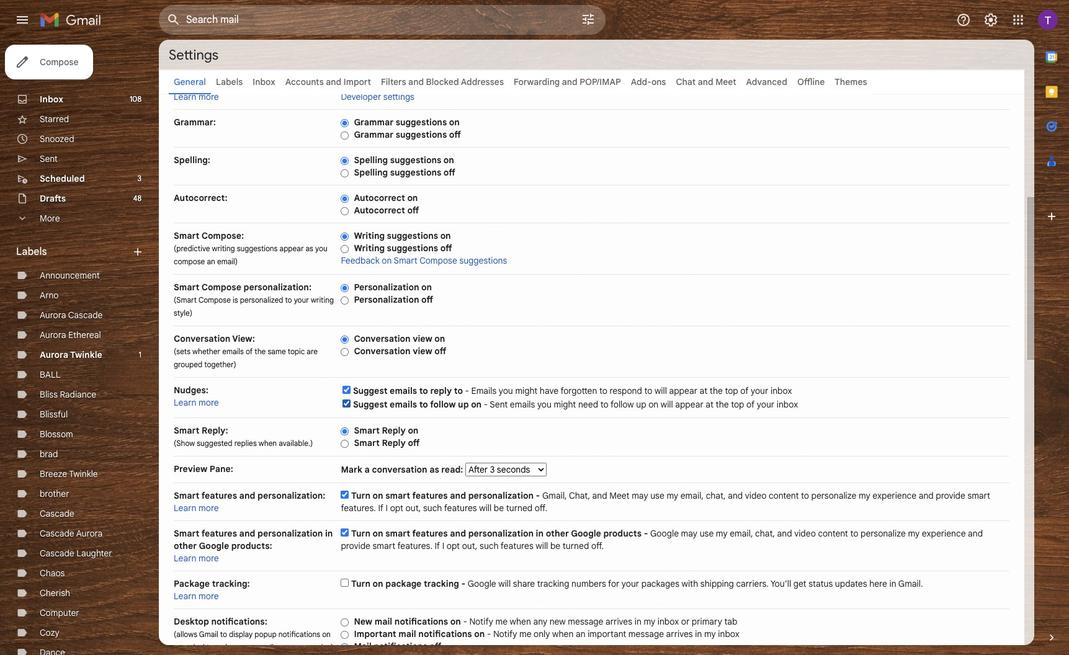 Task type: locate. For each thing, give the bounding box(es) containing it.
1 vertical spatial if
[[435, 541, 440, 552]]

2 turn from the top
[[351, 528, 371, 539]]

personalization: inside smart compose personalization: (smart compose is personalized to your writing style)
[[244, 282, 312, 293]]

suggestions for grammar suggestions on
[[396, 117, 447, 128]]

0 vertical spatial content
[[537, 79, 567, 90]]

computer link
[[40, 608, 79, 619]]

learn more link down nudges:
[[174, 397, 219, 408]]

features. up package
[[398, 541, 433, 552]]

1 vertical spatial experience
[[922, 528, 966, 539]]

0 vertical spatial of
[[246, 347, 253, 356]]

1 vertical spatial might
[[554, 399, 576, 410]]

cherish
[[40, 588, 70, 599]]

use up shipping
[[700, 528, 714, 539]]

2 more from the top
[[199, 397, 219, 408]]

0 horizontal spatial use
[[651, 490, 665, 502]]

you left writing suggestions off radio
[[315, 244, 328, 253]]

1 horizontal spatial chat,
[[755, 528, 775, 539]]

None search field
[[159, 5, 606, 35]]

0 vertical spatial writing
[[212, 244, 235, 253]]

when right replies on the bottom of page
[[259, 439, 277, 448]]

personalization: down available.)
[[258, 490, 326, 502]]

0 vertical spatial reply
[[382, 425, 406, 436]]

email)
[[217, 257, 238, 266]]

0 vertical spatial suggest
[[353, 385, 388, 397]]

when left available.
[[570, 79, 591, 90]]

1 up from the left
[[458, 399, 469, 410]]

0 vertical spatial personalize
[[812, 490, 857, 502]]

available.)
[[279, 439, 313, 448]]

2 vertical spatial turn
[[351, 579, 371, 590]]

accounts and import
[[285, 76, 371, 88]]

labels up learn more
[[216, 76, 243, 88]]

1 turn from the top
[[351, 490, 371, 502]]

aurora cascade
[[40, 310, 103, 321]]

1 horizontal spatial experience
[[922, 528, 966, 539]]

email down popup
[[256, 643, 274, 652]]

smart compose personalization: (smart compose is personalized to your writing style)
[[174, 282, 334, 318]]

2 grammar from the top
[[354, 129, 394, 140]]

forwarding
[[514, 76, 560, 88]]

2 autocorrect from the top
[[354, 205, 405, 216]]

4 more from the top
[[199, 553, 219, 564]]

themes
[[835, 76, 868, 88]]

meet right chat
[[716, 76, 737, 88]]

0 vertical spatial writing
[[354, 230, 385, 241]]

1 vertical spatial features.
[[398, 541, 433, 552]]

top
[[725, 385, 738, 397], [731, 399, 745, 410]]

Conversation view on radio
[[341, 335, 349, 344]]

1 horizontal spatial inbox
[[253, 76, 275, 88]]

features
[[202, 490, 237, 502], [412, 490, 448, 502], [444, 503, 477, 514], [202, 528, 237, 539], [412, 528, 448, 539], [501, 541, 534, 552]]

and inside smart features and personalization: learn more
[[239, 490, 255, 502]]

chaos
[[40, 568, 65, 579]]

an inside smart compose: (predictive writing suggestions appear as you compose an email)
[[207, 257, 215, 266]]

1 vertical spatial chat,
[[755, 528, 775, 539]]

conversation up whether
[[174, 333, 230, 345]]

more down preview pane:
[[199, 503, 219, 514]]

may down 'gmail, chat, and meet may use my email, chat, and video content to personalize my experience and provide smart features. if i opt out, such features will be turned off.'
[[681, 528, 698, 539]]

an
[[207, 257, 215, 266], [576, 629, 586, 640]]

0 vertical spatial an
[[207, 257, 215, 266]]

to inside desktop notifications: (allows gmail to display popup notifications on your desktop when new email messages arrive)
[[220, 630, 227, 639]]

learn more link for smart features and personalization:
[[174, 503, 219, 514]]

might left have
[[515, 385, 538, 397]]

0 vertical spatial video
[[745, 490, 767, 502]]

more up package
[[199, 553, 219, 564]]

0 horizontal spatial experience
[[873, 490, 917, 502]]

more inside smart features and personalization: learn more
[[199, 503, 219, 514]]

reply down smart reply on
[[382, 438, 406, 449]]

1 horizontal spatial features.
[[398, 541, 433, 552]]

smart for smart features and personalization in other google products: learn more
[[174, 528, 200, 539]]

0 horizontal spatial arrives
[[606, 616, 633, 628]]

1 vertical spatial view
[[413, 346, 433, 357]]

suggestions
[[396, 117, 447, 128], [396, 129, 447, 140], [390, 155, 442, 166], [390, 167, 442, 178], [387, 230, 438, 241], [387, 243, 438, 254], [237, 244, 278, 253], [460, 255, 507, 266]]

suggest for suggest emails to follow up on - sent emails you might need to follow up on will appear at the top of your inbox
[[353, 399, 388, 410]]

1 horizontal spatial video
[[795, 528, 816, 539]]

2 spelling from the top
[[354, 167, 388, 178]]

grammar right grammar suggestions off radio at left
[[354, 129, 394, 140]]

scheduled
[[40, 173, 85, 184]]

mark a conversation as read:
[[341, 464, 466, 475]]

Grammar suggestions on radio
[[341, 118, 349, 128]]

themes link
[[835, 76, 868, 88]]

1 horizontal spatial message
[[629, 629, 664, 640]]

arrive)
[[312, 643, 334, 652]]

chat, inside 'gmail, chat, and meet may use my email, chat, and video content to personalize my experience and provide smart features. if i opt out, such features will be turned off.'
[[706, 490, 726, 502]]

0 horizontal spatial tracking
[[424, 579, 459, 590]]

personalize inside 'gmail, chat, and meet may use my email, chat, and video content to personalize my experience and provide smart features. if i opt out, such features will be turned off.'
[[812, 490, 857, 502]]

None checkbox
[[343, 386, 351, 394], [341, 529, 349, 537], [343, 386, 351, 394], [341, 529, 349, 537]]

me left only
[[520, 629, 532, 640]]

aurora for aurora twinkle
[[40, 349, 68, 361]]

1 horizontal spatial labels
[[216, 76, 243, 88]]

learn down general
[[174, 91, 196, 102]]

aurora for aurora cascade
[[40, 310, 66, 321]]

1 vertical spatial writing
[[311, 295, 334, 305]]

1 vertical spatial at
[[706, 399, 714, 410]]

smart inside 'smart features and personalization in other google products: learn more'
[[174, 528, 200, 539]]

0 vertical spatial chat,
[[706, 490, 726, 502]]

more down nudges:
[[199, 397, 219, 408]]

nudges:
[[174, 385, 209, 396]]

labels for labels link
[[216, 76, 243, 88]]

snoozed
[[40, 133, 74, 145]]

2 horizontal spatial content
[[818, 528, 848, 539]]

cascade up chaos
[[40, 548, 74, 559]]

Smart Reply off radio
[[341, 439, 349, 449]]

view up conversation view off
[[413, 333, 433, 345]]

new up 'important mail notifications on - notify me only when an important message arrives in my inbox'
[[550, 616, 566, 628]]

2 vertical spatial of
[[747, 399, 755, 410]]

1 vertical spatial inbox
[[40, 94, 63, 105]]

Search mail text field
[[186, 14, 546, 26]]

1 follow from the left
[[430, 399, 456, 410]]

1 learn from the top
[[174, 91, 196, 102]]

off for smart reply off
[[408, 438, 420, 449]]

advanced search options image
[[576, 7, 601, 32]]

1 vertical spatial such
[[480, 541, 499, 552]]

turn on smart features and personalization in other google products -
[[351, 528, 651, 539]]

autocorrect down "autocorrect on"
[[354, 205, 405, 216]]

1 horizontal spatial follow
[[611, 399, 634, 410]]

cascade link
[[40, 508, 74, 520]]

labels down more
[[16, 246, 47, 258]]

more
[[40, 213, 60, 224]]

you down have
[[537, 399, 552, 410]]

a
[[365, 464, 370, 475]]

off. inside 'gmail, chat, and meet may use my email, chat, and video content to personalize my experience and provide smart features. if i opt out, such features will be turned off.'
[[535, 503, 548, 514]]

the
[[255, 347, 266, 356], [710, 385, 723, 397], [716, 399, 729, 410]]

turned up 'turn on smart features and personalization in other google products -'
[[506, 503, 533, 514]]

desktop
[[191, 643, 218, 652]]

aurora cascade link
[[40, 310, 103, 321]]

1
[[139, 350, 142, 359]]

smart down preview
[[174, 490, 200, 502]]

compose
[[174, 257, 205, 266]]

3 more from the top
[[199, 503, 219, 514]]

view down conversation view on
[[413, 346, 433, 357]]

0 vertical spatial you
[[315, 244, 328, 253]]

5 learn from the top
[[174, 591, 196, 602]]

2 suggest from the top
[[353, 399, 388, 410]]

on inside desktop notifications: (allows gmail to display popup notifications on your desktop when new email messages arrive)
[[322, 630, 331, 639]]

1 horizontal spatial up
[[636, 399, 647, 410]]

google left share
[[468, 579, 496, 590]]

spelling
[[354, 155, 388, 166], [354, 167, 388, 178]]

smart inside smart compose personalization: (smart compose is personalized to your writing style)
[[174, 282, 200, 293]]

package
[[174, 579, 210, 590]]

1 personalization from the top
[[354, 282, 419, 293]]

0 vertical spatial autocorrect
[[354, 192, 405, 204]]

add-
[[631, 76, 652, 88]]

i down conversation
[[386, 503, 388, 514]]

smart inside smart compose: (predictive writing suggestions appear as you compose an email)
[[174, 230, 200, 241]]

is
[[233, 295, 238, 305]]

personalization inside 'smart features and personalization in other google products: learn more'
[[258, 528, 323, 539]]

smart for smart compose: (predictive writing suggestions appear as you compose an email)
[[174, 230, 200, 241]]

you'll
[[771, 579, 792, 590]]

more inside 'smart features and personalization in other google products: learn more'
[[199, 553, 219, 564]]

0 horizontal spatial off.
[[535, 503, 548, 514]]

emails down view:
[[222, 347, 244, 356]]

meet inside 'gmail, chat, and meet may use my email, chat, and video content to personalize my experience and provide smart features. if i opt out, such features will be turned off.'
[[610, 490, 630, 502]]

opt down 'turn on smart features and personalization in other google products -'
[[447, 541, 460, 552]]

1 reply from the top
[[382, 425, 406, 436]]

learn inside nudges: learn more
[[174, 397, 196, 408]]

(show
[[174, 439, 195, 448]]

Conversation view off radio
[[341, 348, 349, 357]]

you for emails
[[499, 385, 513, 397]]

1 vertical spatial personalize
[[861, 528, 906, 539]]

notify left only
[[493, 629, 517, 640]]

3 turn from the top
[[351, 579, 371, 590]]

experience inside google may use my email, chat, and video content to personalize my experience and provide smart features. if i opt out, such features will be turned off.
[[922, 528, 966, 539]]

if down conversation
[[378, 503, 384, 514]]

inbox right labels link
[[253, 76, 275, 88]]

google down 'gmail, chat, and meet may use my email, chat, and video content to personalize my experience and provide smart features. if i opt out, such features will be turned off.'
[[651, 528, 679, 539]]

1 vertical spatial video
[[795, 528, 816, 539]]

108
[[130, 94, 142, 104]]

0 vertical spatial spelling
[[354, 155, 388, 166]]

smart inside smart features and personalization: learn more
[[174, 490, 200, 502]]

1 vertical spatial notify
[[493, 629, 517, 640]]

may
[[632, 490, 648, 502], [681, 528, 698, 539]]

i inside 'gmail, chat, and meet may use my email, chat, and video content to personalize my experience and provide smart features. if i opt out, such features will be turned off.'
[[386, 503, 388, 514]]

view for off
[[413, 346, 433, 357]]

learn more link up package
[[174, 553, 219, 564]]

suggested
[[197, 439, 233, 448]]

aurora ethereal link
[[40, 330, 101, 341]]

writing down the compose:
[[212, 244, 235, 253]]

i down turn on smart features and personalization -
[[442, 541, 445, 552]]

such down turn on smart features and personalization -
[[423, 503, 442, 514]]

or
[[681, 616, 690, 628]]

addresses
[[461, 76, 504, 88]]

tracking right package
[[424, 579, 459, 590]]

0 vertical spatial new
[[550, 616, 566, 628]]

arrives down or in the right of the page
[[666, 629, 693, 640]]

None checkbox
[[343, 400, 351, 408], [341, 491, 349, 499], [341, 579, 349, 587], [343, 400, 351, 408], [341, 491, 349, 499], [341, 579, 349, 587]]

smart up package
[[174, 528, 200, 539]]

1 vertical spatial autocorrect
[[354, 205, 405, 216]]

inbox link up starred
[[40, 94, 63, 105]]

Grammar suggestions off radio
[[341, 131, 349, 140]]

writing right the writing suggestions on "option"
[[354, 230, 385, 241]]

style)
[[174, 309, 192, 318]]

1 suggest from the top
[[353, 385, 388, 397]]

suggest for suggest emails to reply to - emails you might have forgotten to respond to will appear at the top of your inbox
[[353, 385, 388, 397]]

use inside google may use my email, chat, and video content to personalize my experience and provide smart features. if i opt out, such features will be turned off.
[[700, 528, 714, 539]]

cascade laughter
[[40, 548, 112, 559]]

in
[[325, 528, 333, 539], [536, 528, 544, 539], [890, 579, 897, 590], [635, 616, 642, 628], [695, 629, 702, 640]]

conversation inside 'conversation view: (sets whether emails of the same topic are grouped together)'
[[174, 333, 230, 345]]

48
[[133, 194, 142, 203]]

be down gmail,
[[551, 541, 561, 552]]

1 vertical spatial opt
[[447, 541, 460, 552]]

the inside 'conversation view: (sets whether emails of the same topic are grouped together)'
[[255, 347, 266, 356]]

0 horizontal spatial personalize
[[812, 490, 857, 502]]

1 vertical spatial meet
[[610, 490, 630, 502]]

2 view from the top
[[413, 346, 433, 357]]

available.
[[593, 79, 630, 90]]

personalization for personalization off
[[354, 294, 419, 305]]

email, inside google may use my email, chat, and video content to personalize my experience and provide smart features. if i opt out, such features will be turned off.
[[730, 528, 753, 539]]

1 autocorrect from the top
[[354, 192, 405, 204]]

- display dynamic email content when available. developer settings
[[341, 79, 630, 102]]

breeze
[[40, 469, 67, 480]]

an left "important"
[[576, 629, 586, 640]]

out,
[[406, 503, 421, 514], [462, 541, 478, 552]]

forwarding and pop/imap
[[514, 76, 621, 88]]

view for on
[[413, 333, 433, 345]]

email
[[514, 79, 535, 90], [256, 643, 274, 652]]

sent
[[40, 153, 58, 164], [490, 399, 508, 410]]

packages
[[642, 579, 680, 590]]

notify for notify me only when an important message arrives in my inbox
[[493, 629, 517, 640]]

out, down turn on smart features and personalization -
[[406, 503, 421, 514]]

personalization up personalization off
[[354, 282, 419, 293]]

if down turn on smart features and personalization -
[[435, 541, 440, 552]]

blossom link
[[40, 429, 73, 440]]

follow down reply
[[430, 399, 456, 410]]

writing inside smart compose personalization: (smart compose is personalized to your writing style)
[[311, 295, 334, 305]]

2 follow from the left
[[611, 399, 634, 410]]

learn more link down package
[[174, 591, 219, 602]]

3 learn from the top
[[174, 503, 196, 514]]

0 vertical spatial such
[[423, 503, 442, 514]]

grammar for grammar suggestions on
[[354, 117, 394, 128]]

reply for on
[[382, 425, 406, 436]]

1 grammar from the top
[[354, 117, 394, 128]]

3 learn more link from the top
[[174, 503, 219, 514]]

you inside smart compose: (predictive writing suggestions appear as you compose an email)
[[315, 244, 328, 253]]

inbox up starred
[[40, 94, 63, 105]]

grouped
[[174, 360, 203, 369]]

0 vertical spatial labels
[[216, 76, 243, 88]]

to
[[285, 295, 292, 305], [419, 385, 428, 397], [454, 385, 463, 397], [600, 385, 608, 397], [645, 385, 653, 397], [419, 399, 428, 410], [601, 399, 609, 410], [801, 490, 809, 502], [851, 528, 859, 539], [220, 630, 227, 639]]

if inside google may use my email, chat, and video content to personalize my experience and provide smart features. if i opt out, such features will be turned off.
[[435, 541, 440, 552]]

1 vertical spatial may
[[681, 528, 698, 539]]

1 horizontal spatial i
[[442, 541, 445, 552]]

0 horizontal spatial labels
[[16, 246, 47, 258]]

labels inside labels navigation
[[16, 246, 47, 258]]

sent down emails on the left of page
[[490, 399, 508, 410]]

Autocorrect off radio
[[341, 207, 349, 216]]

2 reply from the top
[[382, 438, 406, 449]]

offline link
[[798, 76, 825, 88]]

0 horizontal spatial turned
[[506, 503, 533, 514]]

-
[[442, 79, 446, 90], [465, 385, 469, 397], [484, 399, 488, 410], [536, 490, 540, 502], [644, 528, 648, 539], [461, 579, 466, 590], [463, 616, 467, 628], [487, 629, 491, 640]]

sent down snoozed
[[40, 153, 58, 164]]

if
[[378, 503, 384, 514], [435, 541, 440, 552]]

cascade down cascade link
[[40, 528, 74, 539]]

1 horizontal spatial me
[[520, 629, 532, 640]]

labels
[[216, 76, 243, 88], [16, 246, 47, 258]]

more down package
[[199, 591, 219, 602]]

learn more link down general
[[174, 91, 219, 102]]

learn more link down preview
[[174, 503, 219, 514]]

notifications
[[395, 616, 448, 628], [419, 629, 472, 640], [279, 630, 320, 639], [374, 641, 428, 652]]

0 vertical spatial out,
[[406, 503, 421, 514]]

may up products
[[632, 490, 648, 502]]

0 vertical spatial arrives
[[606, 616, 633, 628]]

conversation down conversation view on
[[354, 346, 411, 357]]

emails
[[472, 385, 497, 397]]

0 horizontal spatial i
[[386, 503, 388, 514]]

2 learn from the top
[[174, 397, 196, 408]]

0 vertical spatial may
[[632, 490, 648, 502]]

important
[[354, 629, 396, 640]]

new
[[550, 616, 566, 628], [240, 643, 254, 652]]

support image
[[957, 12, 971, 27]]

spelling right spelling suggestions on option
[[354, 155, 388, 166]]

whether
[[192, 347, 220, 356]]

conversation
[[372, 464, 427, 475]]

conversation for conversation view off
[[354, 346, 411, 357]]

smart up (predictive
[[174, 230, 200, 241]]

twinkle down ethereal
[[70, 349, 102, 361]]

me for when
[[496, 616, 508, 628]]

0 vertical spatial experience
[[873, 490, 917, 502]]

reply up "smart reply off"
[[382, 425, 406, 436]]

will inside google may use my email, chat, and video content to personalize my experience and provide smart features. if i opt out, such features will be turned off.
[[536, 541, 548, 552]]

1 vertical spatial suggest
[[353, 399, 388, 410]]

accounts and import link
[[285, 76, 371, 88]]

email, up google may use my email, chat, and video content to personalize my experience and provide smart features. if i opt out, such features will be turned off.
[[681, 490, 704, 502]]

email inside desktop notifications: (allows gmail to display popup notifications on your desktop when new email messages arrive)
[[256, 643, 274, 652]]

0 vertical spatial turn
[[351, 490, 371, 502]]

conversation for conversation view on
[[354, 333, 411, 345]]

email right dynamic
[[514, 79, 535, 90]]

0 horizontal spatial up
[[458, 399, 469, 410]]

blossom
[[40, 429, 73, 440]]

more down general
[[199, 91, 219, 102]]

1 vertical spatial personalization
[[354, 294, 419, 305]]

me left any
[[496, 616, 508, 628]]

twinkle right breeze
[[69, 469, 98, 480]]

be inside google may use my email, chat, and video content to personalize my experience and provide smart features. if i opt out, such features will be turned off.
[[551, 541, 561, 552]]

1 vertical spatial twinkle
[[69, 469, 98, 480]]

other down gmail,
[[546, 528, 569, 539]]

2 writing from the top
[[354, 243, 385, 254]]

1 vertical spatial turned
[[563, 541, 589, 552]]

2 vertical spatial the
[[716, 399, 729, 410]]

cascade
[[68, 310, 103, 321], [40, 508, 74, 520], [40, 528, 74, 539], [40, 548, 74, 559]]

learn down package
[[174, 591, 196, 602]]

1 horizontal spatial other
[[546, 528, 569, 539]]

1 horizontal spatial may
[[681, 528, 698, 539]]

writing for writing suggestions off
[[354, 243, 385, 254]]

learn down preview
[[174, 503, 196, 514]]

aurora up ball
[[40, 349, 68, 361]]

aurora up aurora twinkle
[[40, 330, 66, 341]]

as left writing suggestions off radio
[[306, 244, 313, 253]]

aurora down arno
[[40, 310, 66, 321]]

settings
[[383, 91, 415, 102]]

get
[[794, 579, 807, 590]]

personalization for turn on smart features and personalization in other google products -
[[468, 528, 534, 539]]

1 view from the top
[[413, 333, 433, 345]]

bliss radiance
[[40, 389, 96, 400]]

off. down gmail,
[[535, 503, 548, 514]]

smart for smart reply on
[[354, 425, 380, 436]]

0 vertical spatial if
[[378, 503, 384, 514]]

features inside google may use my email, chat, and video content to personalize my experience and provide smart features. if i opt out, such features will be turned off.
[[501, 541, 534, 552]]

1 writing from the top
[[354, 230, 385, 241]]

emails up smart reply on
[[390, 399, 417, 410]]

0 vertical spatial view
[[413, 333, 433, 345]]

meet up products
[[610, 490, 630, 502]]

as inside smart compose: (predictive writing suggestions appear as you compose an email)
[[306, 244, 313, 253]]

be
[[494, 503, 504, 514], [551, 541, 561, 552]]

learn more link for nudges:
[[174, 397, 219, 408]]

1 spelling from the top
[[354, 155, 388, 166]]

an for when
[[576, 629, 586, 640]]

your inside desktop notifications: (allows gmail to display popup notifications on your desktop when new email messages arrive)
[[174, 643, 189, 652]]

0 horizontal spatial out,
[[406, 503, 421, 514]]

google left products
[[571, 528, 601, 539]]

1 vertical spatial an
[[576, 629, 586, 640]]

0 horizontal spatial be
[[494, 503, 504, 514]]

package tracking: learn more
[[174, 579, 250, 602]]

2 learn more link from the top
[[174, 397, 219, 408]]

emails down suggest emails to reply to - emails you might have forgotten to respond to will appear at the top of your inbox
[[510, 399, 535, 410]]

turn for turn on smart features and personalization in other google products -
[[351, 528, 371, 539]]

0 vertical spatial sent
[[40, 153, 58, 164]]

use
[[651, 490, 665, 502], [700, 528, 714, 539]]

turn
[[351, 490, 371, 502], [351, 528, 371, 539], [351, 579, 371, 590]]

opt down conversation
[[390, 503, 404, 514]]

smart inside smart reply: (show suggested replies when available.)
[[174, 425, 200, 436]]

bliss
[[40, 389, 58, 400]]

off. inside google may use my email, chat, and video content to personalize my experience and provide smart features. if i opt out, such features will be turned off.
[[592, 541, 604, 552]]

autocorrect for autocorrect off
[[354, 205, 405, 216]]

1 vertical spatial i
[[442, 541, 445, 552]]

writing
[[354, 230, 385, 241], [354, 243, 385, 254]]

cascade for cascade aurora
[[40, 528, 74, 539]]

content inside - display dynamic email content when available. developer settings
[[537, 79, 567, 90]]

cozy
[[40, 628, 59, 639]]

such
[[423, 503, 442, 514], [480, 541, 499, 552]]

add-ons
[[631, 76, 666, 88]]

personalization down 'personalization on'
[[354, 294, 419, 305]]

labels navigation
[[0, 40, 159, 656]]

emails inside 'conversation view: (sets whether emails of the same topic are grouped together)'
[[222, 347, 244, 356]]

0 horizontal spatial meet
[[610, 490, 630, 502]]

4 learn more link from the top
[[174, 553, 219, 564]]

1 horizontal spatial writing
[[311, 295, 334, 305]]

0 vertical spatial personalization:
[[244, 282, 312, 293]]

when down display
[[220, 643, 238, 652]]

smart for smart reply off
[[354, 438, 380, 449]]

when right only
[[553, 629, 574, 640]]

such down 'turn on smart features and personalization in other google products -'
[[480, 541, 499, 552]]

google inside 'smart features and personalization in other google products: learn more'
[[199, 541, 229, 552]]

spelling:
[[174, 155, 210, 166]]

out, down 'turn on smart features and personalization in other google products -'
[[462, 541, 478, 552]]

autocorrect up the autocorrect off on the top of the page
[[354, 192, 405, 204]]

turned inside google may use my email, chat, and video content to personalize my experience and provide smart features. if i opt out, such features will be turned off.
[[563, 541, 589, 552]]

might
[[515, 385, 538, 397], [554, 399, 576, 410]]

gmail,
[[543, 490, 567, 502]]

0 horizontal spatial other
[[174, 541, 197, 552]]

1 vertical spatial new
[[240, 643, 254, 652]]

as left read:
[[430, 464, 439, 475]]

4 learn from the top
[[174, 553, 196, 564]]

to inside google may use my email, chat, and video content to personalize my experience and provide smart features. if i opt out, such features will be turned off.
[[851, 528, 859, 539]]

notify left any
[[470, 616, 493, 628]]

1 vertical spatial mail
[[399, 629, 416, 640]]

my
[[667, 490, 679, 502], [859, 490, 871, 502], [716, 528, 728, 539], [908, 528, 920, 539], [644, 616, 656, 628], [705, 629, 716, 640]]

2 personalization from the top
[[354, 294, 419, 305]]

google inside google may use my email, chat, and video content to personalize my experience and provide smart features. if i opt out, such features will be turned off.
[[651, 528, 679, 539]]

grammar for grammar suggestions off
[[354, 129, 394, 140]]

spelling suggestions on
[[354, 155, 454, 166]]

tab list
[[1035, 40, 1070, 611]]

only
[[534, 629, 550, 640]]

labels link
[[216, 76, 243, 88]]

1 horizontal spatial opt
[[447, 541, 460, 552]]

may inside google may use my email, chat, and video content to personalize my experience and provide smart features. if i opt out, such features will be turned off.
[[681, 528, 698, 539]]

0 horizontal spatial you
[[315, 244, 328, 253]]

search mail image
[[163, 9, 185, 31]]

you for as
[[315, 244, 328, 253]]

turned
[[506, 503, 533, 514], [563, 541, 589, 552]]

smart right smart reply off option
[[354, 438, 380, 449]]

1 vertical spatial email
[[256, 643, 274, 652]]

5 learn more link from the top
[[174, 591, 219, 602]]

be up 'turn on smart features and personalization in other google products -'
[[494, 503, 504, 514]]

5 more from the top
[[199, 591, 219, 602]]

0 horizontal spatial message
[[568, 616, 604, 628]]

will inside 'gmail, chat, and meet may use my email, chat, and video content to personalize my experience and provide smart features. if i opt out, such features will be turned off.'
[[479, 503, 492, 514]]

smart up "(smart"
[[174, 282, 200, 293]]

aurora twinkle link
[[40, 349, 102, 361]]

0 horizontal spatial if
[[378, 503, 384, 514]]

smart inside 'gmail, chat, and meet may use my email, chat, and video content to personalize my experience and provide smart features. if i opt out, such features will be turned off.'
[[968, 490, 991, 502]]

1 horizontal spatial such
[[480, 541, 499, 552]]

new
[[354, 616, 373, 628]]

personalization: up 'personalized'
[[244, 282, 312, 293]]



Task type: vqa. For each thing, say whether or not it's contained in the screenshot.
leftmost the What
no



Task type: describe. For each thing, give the bounding box(es) containing it.
1 vertical spatial the
[[710, 385, 723, 397]]

personalize inside google may use my email, chat, and video content to personalize my experience and provide smart features. if i opt out, such features will be turned off.
[[861, 528, 906, 539]]

personalization for personalization on
[[354, 282, 419, 293]]

off for spelling suggestions off
[[444, 167, 456, 178]]

status
[[809, 579, 833, 590]]

topic
[[288, 347, 305, 356]]

1 learn more link from the top
[[174, 91, 219, 102]]

Mail notifications off radio
[[341, 643, 349, 652]]

when left any
[[510, 616, 531, 628]]

an for compose
[[207, 257, 215, 266]]

when inside - display dynamic email content when available. developer settings
[[570, 79, 591, 90]]

brother
[[40, 489, 69, 500]]

1 vertical spatial arrives
[[666, 629, 693, 640]]

gmail
[[199, 630, 218, 639]]

content inside google may use my email, chat, and video content to personalize my experience and provide smart features. if i opt out, such features will be turned off.
[[818, 528, 848, 539]]

2 tracking from the left
[[537, 579, 570, 590]]

read:
[[442, 464, 463, 475]]

1 more from the top
[[199, 91, 219, 102]]

to inside 'gmail, chat, and meet may use my email, chat, and video content to personalize my experience and provide smart features. if i opt out, such features will be turned off.'
[[801, 490, 809, 502]]

suggestions for spelling suggestions on
[[390, 155, 442, 166]]

arno link
[[40, 290, 59, 301]]

cascade for cascade link
[[40, 508, 74, 520]]

Personalization on radio
[[341, 284, 349, 293]]

personalization off
[[354, 294, 433, 305]]

aurora ethereal
[[40, 330, 101, 341]]

settings image
[[984, 12, 999, 27]]

your inside smart compose personalization: (smart compose is personalized to your writing style)
[[294, 295, 309, 305]]

advanced
[[747, 76, 788, 88]]

reply for off
[[382, 438, 406, 449]]

compose left is
[[199, 295, 231, 305]]

blocked
[[426, 76, 459, 88]]

off for grammar suggestions off
[[449, 129, 461, 140]]

more inside nudges: learn more
[[199, 397, 219, 408]]

Personalization off radio
[[341, 296, 349, 305]]

grammar suggestions off
[[354, 129, 461, 140]]

features. inside 'gmail, chat, and meet may use my email, chat, and video content to personalize my experience and provide smart features. if i opt out, such features will be turned off.'
[[341, 503, 376, 514]]

video inside google may use my email, chat, and video content to personalize my experience and provide smart features. if i opt out, such features will be turned off.
[[795, 528, 816, 539]]

out, inside 'gmail, chat, and meet may use my email, chat, and video content to personalize my experience and provide smart features. if i opt out, such features will be turned off.'
[[406, 503, 421, 514]]

ball link
[[40, 369, 60, 381]]

chat,
[[569, 490, 590, 502]]

updates
[[835, 579, 868, 590]]

conversation view off
[[354, 346, 447, 357]]

such inside 'gmail, chat, and meet may use my email, chat, and video content to personalize my experience and provide smart features. if i opt out, such features will be turned off.'
[[423, 503, 442, 514]]

mark
[[341, 464, 363, 475]]

suggestions inside smart compose: (predictive writing suggestions appear as you compose an email)
[[237, 244, 278, 253]]

Writing suggestions on radio
[[341, 232, 349, 241]]

1 horizontal spatial sent
[[490, 399, 508, 410]]

reply
[[430, 385, 452, 397]]

1 vertical spatial top
[[731, 399, 745, 410]]

Smart Reply on radio
[[341, 427, 349, 436]]

0 vertical spatial inbox link
[[253, 76, 275, 88]]

1 horizontal spatial new
[[550, 616, 566, 628]]

appear inside smart compose: (predictive writing suggestions appear as you compose an email)
[[280, 244, 304, 253]]

off for mail notifications off
[[430, 641, 442, 652]]

1 vertical spatial appear
[[669, 385, 698, 397]]

mail for important
[[399, 629, 416, 640]]

0 vertical spatial message
[[568, 616, 604, 628]]

of inside 'conversation view: (sets whether emails of the same topic are grouped together)'
[[246, 347, 253, 356]]

spelling suggestions off
[[354, 167, 456, 178]]

when inside desktop notifications: (allows gmail to display popup notifications on your desktop when new email messages arrive)
[[220, 643, 238, 652]]

emails left reply
[[390, 385, 417, 397]]

cascade aurora
[[40, 528, 103, 539]]

turn on package tracking - google will share tracking numbers for your packages with shipping carriers. you'll get status updates here in gmail.
[[351, 579, 923, 590]]

out, inside google may use my email, chat, and video content to personalize my experience and provide smart features. if i opt out, such features will be turned off.
[[462, 541, 478, 552]]

twinkle for breeze twinkle
[[69, 469, 98, 480]]

brad link
[[40, 449, 58, 460]]

0 vertical spatial top
[[725, 385, 738, 397]]

spelling for spelling suggestions on
[[354, 155, 388, 166]]

chat
[[676, 76, 696, 88]]

primary
[[692, 616, 722, 628]]

starred link
[[40, 114, 69, 125]]

2 vertical spatial appear
[[676, 399, 704, 410]]

labels for labels 'heading'
[[16, 246, 47, 258]]

sent inside labels navigation
[[40, 153, 58, 164]]

notifications inside desktop notifications: (allows gmail to display popup notifications on your desktop when new email messages arrive)
[[279, 630, 320, 639]]

mail for new
[[375, 616, 392, 628]]

email inside - display dynamic email content when available. developer settings
[[514, 79, 535, 90]]

advanced link
[[747, 76, 788, 88]]

import
[[344, 76, 371, 88]]

google may use my email, chat, and video content to personalize my experience and provide smart features. if i opt out, such features will be turned off.
[[341, 528, 983, 552]]

off for writing suggestions off
[[441, 243, 452, 254]]

filters and blocked addresses
[[381, 76, 504, 88]]

email, inside 'gmail, chat, and meet may use my email, chat, and video content to personalize my experience and provide smart features. if i opt out, such features will be turned off.'
[[681, 490, 704, 502]]

features inside 'gmail, chat, and meet may use my email, chat, and video content to personalize my experience and provide smart features. if i opt out, such features will be turned off.'
[[444, 503, 477, 514]]

1 vertical spatial inbox link
[[40, 94, 63, 105]]

other inside 'smart features and personalization in other google products: learn more'
[[174, 541, 197, 552]]

Autocorrect on radio
[[341, 194, 349, 203]]

Important mail notifications on radio
[[341, 631, 349, 640]]

any
[[533, 616, 548, 628]]

be inside 'gmail, chat, and meet may use my email, chat, and video content to personalize my experience and provide smart features. if i opt out, such features will be turned off.'
[[494, 503, 504, 514]]

have
[[540, 385, 559, 397]]

in inside 'smart features and personalization in other google products: learn more'
[[325, 528, 333, 539]]

chat and meet
[[676, 76, 737, 88]]

cascade up ethereal
[[68, 310, 103, 321]]

labels heading
[[16, 246, 132, 258]]

cascade aurora link
[[40, 528, 103, 539]]

grammar:
[[174, 117, 216, 128]]

twinkle for aurora twinkle
[[70, 349, 102, 361]]

0 vertical spatial other
[[546, 528, 569, 539]]

writing inside smart compose: (predictive writing suggestions appear as you compose an email)
[[212, 244, 235, 253]]

together)
[[204, 360, 236, 369]]

learn inside smart features and personalization: learn more
[[174, 503, 196, 514]]

gmail, chat, and meet may use my email, chat, and video content to personalize my experience and provide smart features. if i opt out, such features will be turned off.
[[341, 490, 991, 514]]

conversation view on
[[354, 333, 445, 345]]

content inside 'gmail, chat, and meet may use my email, chat, and video content to personalize my experience and provide smart features. if i opt out, such features will be turned off.'
[[769, 490, 799, 502]]

when inside smart reply: (show suggested replies when available.)
[[259, 439, 277, 448]]

learn inside the package tracking: learn more
[[174, 591, 196, 602]]

writing suggestions off
[[354, 243, 452, 254]]

chat and meet link
[[676, 76, 737, 88]]

gmail image
[[40, 7, 107, 32]]

Spelling suggestions off radio
[[341, 169, 349, 178]]

suggestions for writing suggestions off
[[387, 243, 438, 254]]

1 vertical spatial of
[[741, 385, 749, 397]]

provide inside 'gmail, chat, and meet may use my email, chat, and video content to personalize my experience and provide smart features. if i opt out, such features will be turned off.'
[[936, 490, 966, 502]]

personalization on
[[354, 282, 432, 293]]

smart inside google may use my email, chat, and video content to personalize my experience and provide smart features. if i opt out, such features will be turned off.
[[373, 541, 396, 552]]

(predictive
[[174, 244, 210, 253]]

and inside 'smart features and personalization in other google products: learn more'
[[239, 528, 255, 539]]

forwarding and pop/imap link
[[514, 76, 621, 88]]

compose up is
[[202, 282, 241, 293]]

smart reply on
[[354, 425, 419, 436]]

writing for writing suggestions on
[[354, 230, 385, 241]]

1 vertical spatial as
[[430, 464, 439, 475]]

suggestions for writing suggestions on
[[387, 230, 438, 241]]

preview
[[174, 464, 207, 475]]

main menu image
[[15, 12, 30, 27]]

0 vertical spatial inbox
[[253, 76, 275, 88]]

desktop notifications: (allows gmail to display popup notifications on your desktop when new email messages arrive)
[[174, 616, 334, 652]]

tab
[[725, 616, 738, 628]]

such inside google may use my email, chat, and video content to personalize my experience and provide smart features. if i opt out, such features will be turned off.
[[480, 541, 499, 552]]

notify for notify me when any new message arrives in my inbox or primary tab
[[470, 616, 493, 628]]

smart for smart reply: (show suggested replies when available.)
[[174, 425, 200, 436]]

compose button
[[5, 45, 93, 79]]

more inside the package tracking: learn more
[[199, 591, 219, 602]]

0 vertical spatial at
[[700, 385, 708, 397]]

2 up from the left
[[636, 399, 647, 410]]

me for only
[[520, 629, 532, 640]]

scheduled link
[[40, 173, 85, 184]]

features. inside google may use my email, chat, and video content to personalize my experience and provide smart features. if i opt out, such features will be turned off.
[[398, 541, 433, 552]]

aurora up laughter
[[76, 528, 103, 539]]

compose inside button
[[40, 56, 79, 68]]

- inside - display dynamic email content when available. developer settings
[[442, 79, 446, 90]]

autocorrect off
[[354, 205, 419, 216]]

smart compose: (predictive writing suggestions appear as you compose an email)
[[174, 230, 328, 266]]

chat, inside google may use my email, chat, and video content to personalize my experience and provide smart features. if i opt out, such features will be turned off.
[[755, 528, 775, 539]]

i inside google may use my email, chat, and video content to personalize my experience and provide smart features. if i opt out, such features will be turned off.
[[442, 541, 445, 552]]

Spelling suggestions on radio
[[341, 156, 349, 166]]

conversation view: (sets whether emails of the same topic are grouped together)
[[174, 333, 318, 369]]

dynamic
[[479, 79, 512, 90]]

conversation for conversation view: (sets whether emails of the same topic are grouped together)
[[174, 333, 230, 345]]

writing suggestions on
[[354, 230, 451, 241]]

add-ons link
[[631, 76, 666, 88]]

autocorrect for autocorrect on
[[354, 192, 405, 204]]

video inside 'gmail, chat, and meet may use my email, chat, and video content to personalize my experience and provide smart features. if i opt out, such features will be turned off.'
[[745, 490, 767, 502]]

spelling for spelling suggestions off
[[354, 167, 388, 178]]

turned inside 'gmail, chat, and meet may use my email, chat, and video content to personalize my experience and provide smart features. if i opt out, such features will be turned off.'
[[506, 503, 533, 514]]

features inside 'smart features and personalization in other google products: learn more'
[[202, 528, 237, 539]]

provide inside google may use my email, chat, and video content to personalize my experience and provide smart features. if i opt out, such features will be turned off.
[[341, 541, 371, 552]]

settings
[[169, 46, 219, 63]]

suggest emails to follow up on - sent emails you might need to follow up on will appear at the top of your inbox
[[353, 399, 798, 410]]

turn for turn on smart features and personalization -
[[351, 490, 371, 502]]

with
[[682, 579, 698, 590]]

(smart
[[174, 295, 197, 305]]

opt inside google may use my email, chat, and video content to personalize my experience and provide smart features. if i opt out, such features will be turned off.
[[447, 541, 460, 552]]

accounts
[[285, 76, 324, 88]]

0 horizontal spatial might
[[515, 385, 538, 397]]

may inside 'gmail, chat, and meet may use my email, chat, and video content to personalize my experience and provide smart features. if i opt out, such features will be turned off.'
[[632, 490, 648, 502]]

suggestions for grammar suggestions off
[[396, 129, 447, 140]]

use inside 'gmail, chat, and meet may use my email, chat, and video content to personalize my experience and provide smart features. if i opt out, such features will be turned off.'
[[651, 490, 665, 502]]

pop/imap
[[580, 76, 621, 88]]

cascade for cascade laughter
[[40, 548, 74, 559]]

off for conversation view off
[[435, 346, 447, 357]]

1 horizontal spatial might
[[554, 399, 576, 410]]

smart down writing suggestions off
[[394, 255, 418, 266]]

Writing suggestions off radio
[[341, 244, 349, 254]]

same
[[268, 347, 286, 356]]

learn inside 'smart features and personalization in other google products: learn more'
[[174, 553, 196, 564]]

important mail notifications on - notify me only when an important message arrives in my inbox
[[354, 629, 740, 640]]

features inside smart features and personalization: learn more
[[202, 490, 237, 502]]

smart for smart features and personalization: learn more
[[174, 490, 200, 502]]

if inside 'gmail, chat, and meet may use my email, chat, and video content to personalize my experience and provide smart features. if i opt out, such features will be turned off.'
[[378, 503, 384, 514]]

important
[[588, 629, 627, 640]]

radiance
[[60, 389, 96, 400]]

carriers.
[[736, 579, 769, 590]]

personalization: inside smart features and personalization: learn more
[[258, 490, 326, 502]]

display
[[448, 79, 476, 90]]

opt inside 'gmail, chat, and meet may use my email, chat, and video content to personalize my experience and provide smart features. if i opt out, such features will be turned off.'
[[390, 503, 404, 514]]

new inside desktop notifications: (allows gmail to display popup notifications on your desktop when new email messages arrive)
[[240, 643, 254, 652]]

for
[[608, 579, 620, 590]]

1 tracking from the left
[[424, 579, 459, 590]]

inbox inside labels navigation
[[40, 94, 63, 105]]

aurora for aurora ethereal
[[40, 330, 66, 341]]

0 vertical spatial meet
[[716, 76, 737, 88]]

notifications:
[[211, 616, 267, 628]]

products:
[[231, 541, 272, 552]]

personalization for turn on smart features and personalization -
[[468, 490, 534, 502]]

tracking:
[[212, 579, 250, 590]]

2 horizontal spatial you
[[537, 399, 552, 410]]

to inside smart compose personalization: (smart compose is personalized to your writing style)
[[285, 295, 292, 305]]

experience inside 'gmail, chat, and meet may use my email, chat, and video content to personalize my experience and provide smart features. if i opt out, such features will be turned off.'
[[873, 490, 917, 502]]

sent link
[[40, 153, 58, 164]]

New mail notifications on radio
[[341, 618, 349, 627]]

compose down writing suggestions off
[[420, 255, 457, 266]]

suggestions for spelling suggestions off
[[390, 167, 442, 178]]

3
[[138, 174, 142, 183]]

cascade laughter link
[[40, 548, 112, 559]]

suggest emails to reply to - emails you might have forgotten to respond to will appear at the top of your inbox
[[353, 385, 792, 397]]

package
[[386, 579, 422, 590]]

learn more link for package tracking:
[[174, 591, 219, 602]]

starred
[[40, 114, 69, 125]]

feedback
[[341, 255, 380, 266]]

learn more link for smart features and personalization in other google products:
[[174, 553, 219, 564]]

smart for smart compose personalization: (smart compose is personalized to your writing style)
[[174, 282, 200, 293]]



